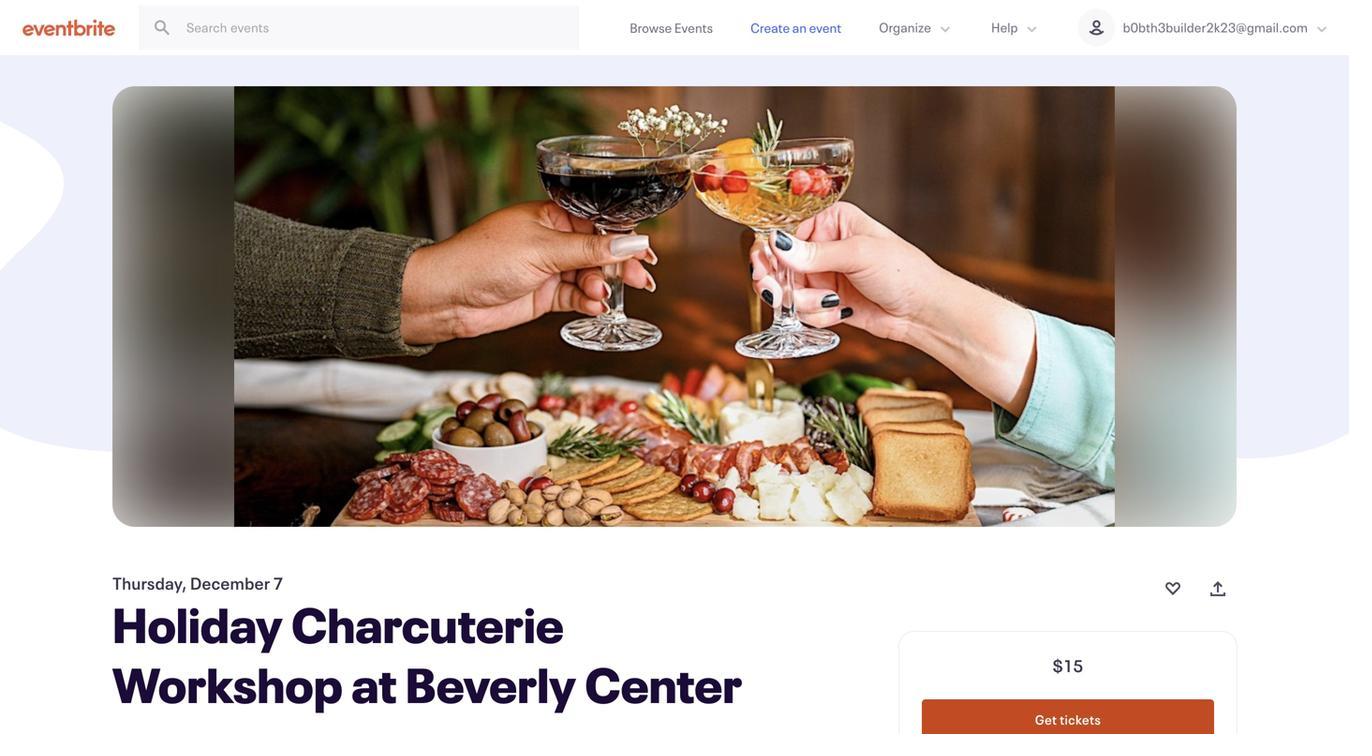Task type: locate. For each thing, give the bounding box(es) containing it.
workshop
[[112, 652, 343, 716]]

get tickets button
[[922, 699, 1215, 734]]

browse events link
[[611, 0, 732, 55]]

organize
[[880, 19, 932, 36]]

get tickets
[[1036, 711, 1102, 728]]

events
[[675, 19, 713, 36]]

tickets
[[1060, 711, 1102, 728]]

organize link
[[861, 0, 973, 55]]

december
[[190, 572, 270, 594]]

thursday,
[[112, 572, 187, 594]]

beverly
[[406, 652, 576, 716]]

7
[[273, 572, 283, 594]]

help
[[992, 19, 1019, 36]]

get
[[1036, 711, 1058, 728]]

b0bth3builder2k23@gmail.com link
[[1060, 0, 1350, 55]]

create an event link
[[732, 0, 861, 55]]

charcuterie
[[292, 592, 564, 656]]

holiday charcuterie workshop at beverly center image
[[234, 86, 1116, 527]]



Task type: describe. For each thing, give the bounding box(es) containing it.
an
[[793, 19, 807, 36]]

event
[[810, 19, 842, 36]]

holiday
[[112, 592, 283, 656]]

b0bth3builder2k23@gmail.com
[[1124, 19, 1309, 36]]

holiday charcuterie workshop at beverly center article
[[0, 56, 1350, 734]]

thursday, december 7 holiday charcuterie workshop at beverly center
[[112, 572, 743, 716]]

at
[[352, 652, 397, 716]]

browse
[[630, 19, 672, 36]]

eventbrite image
[[22, 18, 115, 37]]

help link
[[973, 0, 1060, 55]]

center
[[585, 652, 743, 716]]

$15
[[1053, 654, 1084, 677]]

create
[[751, 19, 790, 36]]

browse events
[[630, 19, 713, 36]]

create an event
[[751, 19, 842, 36]]



Task type: vqa. For each thing, say whether or not it's contained in the screenshot.
experience
no



